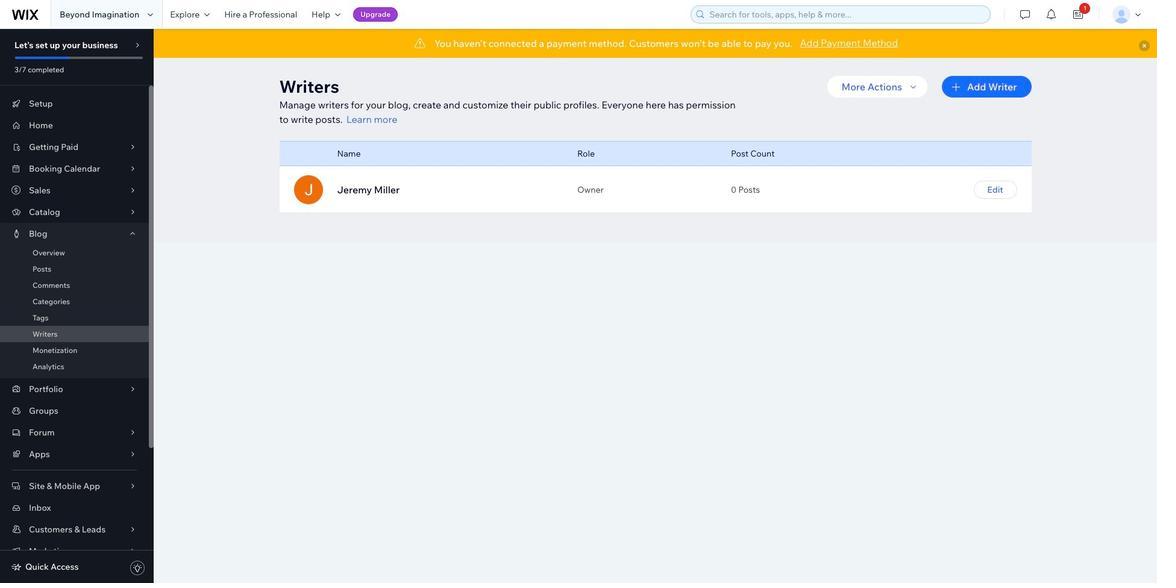 Task type: locate. For each thing, give the bounding box(es) containing it.
alert
[[154, 29, 1157, 58]]



Task type: vqa. For each thing, say whether or not it's contained in the screenshot.
end
no



Task type: describe. For each thing, give the bounding box(es) containing it.
sidebar element
[[0, 29, 154, 583]]

Search for tools, apps, help & more... field
[[706, 6, 987, 23]]



